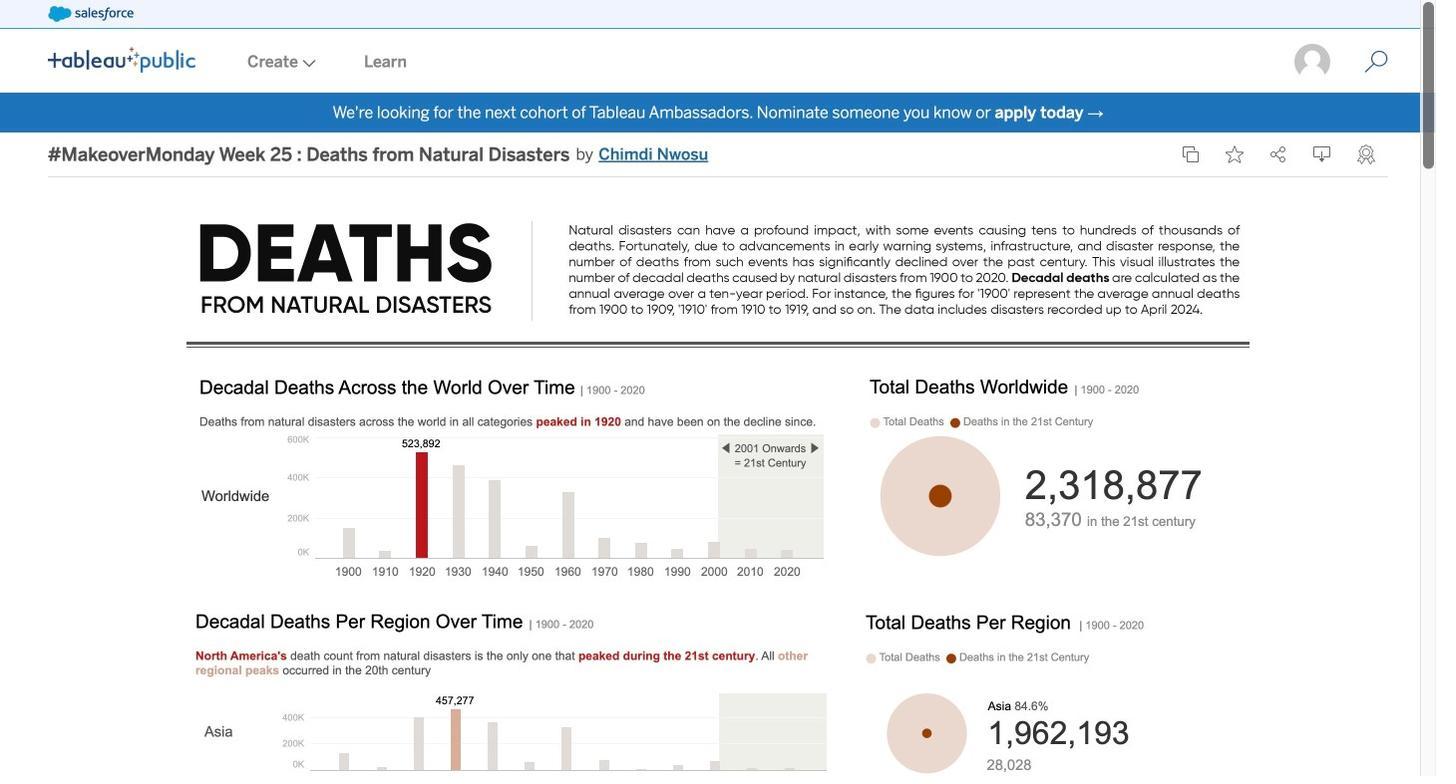 Task type: describe. For each thing, give the bounding box(es) containing it.
make a copy image
[[1182, 146, 1200, 164]]

share image
[[1269, 146, 1287, 164]]

logo image
[[48, 47, 195, 73]]

download image
[[1313, 146, 1331, 164]]

salesforce logo image
[[48, 6, 133, 22]]



Task type: vqa. For each thing, say whether or not it's contained in the screenshot.
See All Viz of the Day element
no



Task type: locate. For each thing, give the bounding box(es) containing it.
go to search image
[[1340, 50, 1412, 74]]

favorite button image
[[1226, 146, 1244, 164]]

nominate for viz of the day image
[[1357, 145, 1375, 165]]

create image
[[298, 59, 316, 67]]

t.turtle12 image
[[1292, 42, 1332, 82]]



